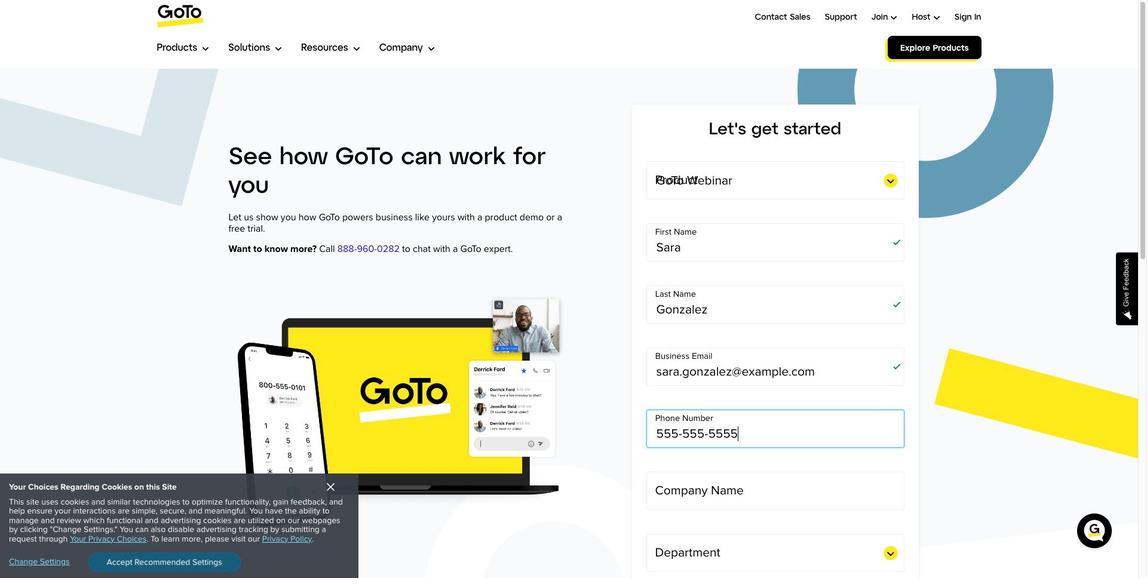 Task type: locate. For each thing, give the bounding box(es) containing it.
None telephone field
[[647, 410, 905, 449]]

None email field
[[647, 348, 905, 386]]

using gotoconnect for video conferencing and phone calls on both mobile and desktop image
[[229, 279, 572, 538]]

close icon image
[[327, 483, 335, 491]]

None text field
[[647, 224, 905, 262], [647, 286, 905, 324], [647, 472, 905, 511], [647, 224, 905, 262], [647, 286, 905, 324], [647, 472, 905, 511]]



Task type: vqa. For each thing, say whether or not it's contained in the screenshot.
third list-1 element from the right
no



